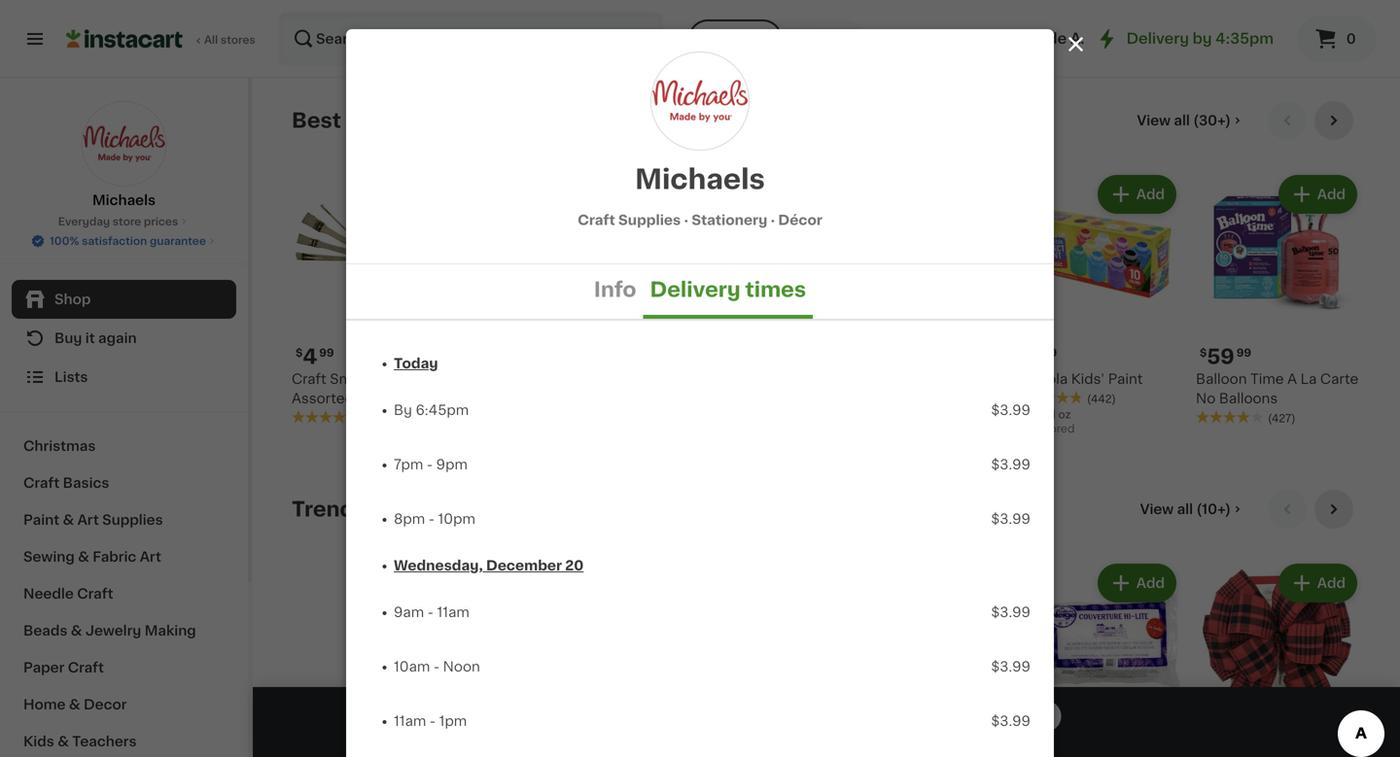 Task type: vqa. For each thing, say whether or not it's contained in the screenshot.
all corresponding to Trending Now
yes



Task type: locate. For each thing, give the bounding box(es) containing it.
paper
[[23, 661, 64, 675]]

520 south burnside avenue
[[919, 32, 1127, 46]]

add button inside product group
[[1281, 177, 1356, 212]]

delivery for delivery times
[[650, 280, 741, 300]]

· left stationery
[[684, 213, 689, 227]]

all stores link
[[66, 12, 257, 66]]

99 button
[[1015, 560, 1181, 758]]

view for trending now
[[1140, 503, 1174, 516]]

sewing & fabric art
[[23, 550, 161, 564]]

store
[[113, 216, 141, 227]]

99 right 59 on the top of page
[[1237, 348, 1252, 358]]

0 horizontal spatial 11am
[[394, 715, 426, 728]]

- for 7pm
[[427, 458, 433, 472]]

6 $3.99 from the top
[[991, 715, 1031, 728]]

1 item carousel region from the top
[[292, 101, 1362, 475]]

& right beads at the bottom of page
[[71, 624, 82, 638]]

1 vertical spatial view
[[1140, 503, 1174, 516]]

all for best sellers
[[1174, 114, 1190, 127]]

delivery inside 'tab'
[[650, 280, 741, 300]]

beads
[[23, 624, 67, 638]]

home
[[23, 698, 66, 712]]

(442)
[[1087, 394, 1116, 405]]

1 vertical spatial item carousel region
[[292, 490, 1362, 758]]

avenue
[[1071, 32, 1127, 46]]

8pm - 10pm
[[394, 513, 475, 526]]

fl
[[1048, 409, 1056, 420]]

- for 11am
[[430, 715, 436, 728]]

10am
[[394, 660, 430, 674]]

craft up the home & decor
[[68, 661, 104, 675]]

(2.93k)
[[364, 413, 404, 424]]

- left 1pm
[[430, 715, 436, 728]]

brushes
[[396, 392, 451, 406]]

1 horizontal spatial michaels logo image
[[652, 53, 749, 150]]

- for 9am
[[428, 606, 434, 620]]

(30+)
[[1194, 114, 1231, 127]]

crayola kids' paint
[[1015, 372, 1143, 386]]

shop link
[[12, 280, 236, 319]]

paint & art supplies
[[23, 514, 163, 527]]

2 $3.99 from the top
[[991, 458, 1031, 472]]

all left (10+)
[[1177, 503, 1193, 516]]

service type group
[[689, 19, 865, 58]]

8pm
[[394, 513, 425, 526]]

2 item carousel region from the top
[[292, 490, 1362, 758]]

craft basics
[[23, 477, 109, 490]]

supplies
[[619, 213, 681, 227], [102, 514, 163, 527]]

stores
[[221, 35, 255, 45]]

craft down sewing & fabric art at left bottom
[[77, 587, 113, 601]]

1 vertical spatial paint
[[357, 392, 392, 406]]

kids'
[[1071, 372, 1105, 386]]

more
[[1009, 711, 1038, 722]]

100% satisfaction guarantee button
[[30, 230, 218, 249]]

delivery down craft supplies · stationery · décor
[[650, 280, 741, 300]]

main content
[[253, 78, 1400, 758]]

1 vertical spatial delivery
[[650, 280, 741, 300]]

times
[[746, 280, 806, 300]]

1 horizontal spatial supplies
[[619, 213, 681, 227]]

520 south burnside avenue button
[[888, 12, 1127, 66]]

1 horizontal spatial ·
[[771, 213, 775, 227]]

0 button
[[1297, 16, 1377, 62]]

9pm
[[436, 458, 468, 472]]

tab list
[[346, 265, 1054, 319]]

6:45pm
[[416, 404, 469, 417]]

20
[[565, 559, 584, 573]]

1 $3.99 from the top
[[991, 404, 1031, 417]]

item carousel region containing trending now
[[292, 490, 1362, 758]]

kids
[[23, 735, 54, 749]]

11am up $9.99 element
[[394, 715, 426, 728]]

teachers
[[72, 735, 137, 749]]

0 horizontal spatial $
[[296, 348, 303, 358]]

99 right 4
[[319, 348, 334, 358]]

- right 7pm
[[427, 458, 433, 472]]

& right 'kids'
[[58, 735, 69, 749]]

south
[[952, 32, 996, 46]]

supplies up info
[[619, 213, 681, 227]]

it
[[85, 332, 95, 345]]

5 $3.99 from the top
[[991, 660, 1031, 674]]

$3.99 for 1pm
[[991, 715, 1031, 728]]

michaels
[[635, 166, 765, 193], [92, 194, 156, 207]]

a
[[1288, 372, 1297, 386]]

$
[[296, 348, 303, 358], [1200, 348, 1207, 358]]

craft inside craft smart 25 piece assorted paint brushes
[[292, 372, 327, 386]]

11am - 1pm
[[394, 715, 467, 728]]

99
[[319, 348, 334, 358], [1042, 348, 1057, 358], [1237, 348, 1252, 358], [1042, 737, 1057, 747]]

art inside paint & art supplies link
[[77, 514, 99, 527]]

$3.99 for 9pm
[[991, 458, 1031, 472]]

0 horizontal spatial michaels logo image
[[81, 101, 167, 187]]

0 vertical spatial view
[[1137, 114, 1171, 127]]

2 horizontal spatial paint
[[1108, 372, 1143, 386]]

1 horizontal spatial delivery
[[1127, 32, 1189, 46]]

0 horizontal spatial paint
[[23, 514, 59, 527]]

all
[[204, 35, 218, 45]]

$ inside "$ 4 99"
[[296, 348, 303, 358]]

delivery for delivery by 4:35pm
[[1127, 32, 1189, 46]]

1 vertical spatial art
[[140, 550, 161, 564]]

1 vertical spatial supplies
[[102, 514, 163, 527]]

- right 10am
[[434, 660, 440, 674]]

michaels up craft supplies · stationery · décor
[[635, 166, 765, 193]]

1 $ from the left
[[296, 348, 303, 358]]

view all (30+)
[[1137, 114, 1231, 127]]

99 inside button
[[1042, 737, 1057, 747]]

oz
[[1059, 409, 1071, 420]]

1 horizontal spatial paint
[[357, 392, 392, 406]]

(427)
[[1268, 413, 1296, 424]]

& right home
[[69, 698, 80, 712]]

3 $3.99 from the top
[[991, 513, 1031, 526]]

craft down christmas
[[23, 477, 60, 490]]

- right 9am
[[428, 606, 434, 620]]

smart
[[330, 372, 371, 386]]

all stores
[[204, 35, 255, 45]]

1 vertical spatial all
[[1177, 503, 1193, 516]]

$3.99
[[991, 404, 1031, 417], [991, 458, 1031, 472], [991, 513, 1031, 526], [991, 606, 1031, 620], [991, 660, 1031, 674], [991, 715, 1031, 728]]

product group
[[654, 171, 819, 465], [1015, 171, 1181, 440], [1196, 171, 1362, 426], [292, 560, 457, 758], [473, 560, 638, 758], [1015, 560, 1181, 758], [1196, 560, 1362, 758]]

craft
[[578, 213, 615, 227], [292, 372, 327, 386], [23, 477, 60, 490], [77, 587, 113, 601], [68, 661, 104, 675]]

treatment tracker modal dialog
[[253, 688, 1400, 758]]

view all (10+) button
[[1133, 490, 1253, 529]]

art right fabric
[[140, 550, 161, 564]]

99 inside "$ 59 99"
[[1237, 348, 1252, 358]]

0 vertical spatial paint
[[1108, 372, 1143, 386]]

main content containing best sellers
[[253, 78, 1400, 758]]

2 · from the left
[[771, 213, 775, 227]]

michaels logo image
[[652, 53, 749, 150], [81, 101, 167, 187]]

& left fabric
[[78, 550, 89, 564]]

0 vertical spatial art
[[77, 514, 99, 527]]

1 horizontal spatial 11am
[[437, 606, 470, 620]]

1pm
[[439, 715, 467, 728]]

home & decor
[[23, 698, 127, 712]]

& for home
[[69, 698, 80, 712]]

craft inside needle craft link
[[77, 587, 113, 601]]

tab list containing info
[[346, 265, 1054, 319]]

view left (30+)
[[1137, 114, 1171, 127]]

all left (30+)
[[1174, 114, 1190, 127]]

11am right 9am
[[437, 606, 470, 620]]

close modal image
[[1064, 32, 1088, 56]]

& down craft basics
[[63, 514, 74, 527]]

craft for craft basics
[[23, 477, 60, 490]]

0 vertical spatial all
[[1174, 114, 1190, 127]]

supplies down the craft basics link
[[102, 514, 163, 527]]

0 horizontal spatial art
[[77, 514, 99, 527]]

4 $3.99 from the top
[[991, 606, 1031, 620]]

paint up the sewing
[[23, 514, 59, 527]]

paint down 25
[[357, 392, 392, 406]]

2
[[1039, 409, 1046, 420]]

1 horizontal spatial art
[[140, 550, 161, 564]]

None search field
[[278, 12, 663, 66]]

by
[[394, 404, 412, 417]]

item carousel region containing best sellers
[[292, 101, 1362, 475]]

product group containing 59
[[1196, 171, 1362, 426]]

1 horizontal spatial michaels
[[635, 166, 765, 193]]

& for paint
[[63, 514, 74, 527]]

$ inside "$ 59 99"
[[1200, 348, 1207, 358]]

paint inside craft smart 25 piece assorted paint brushes
[[357, 392, 392, 406]]

michaels up everyday store prices link
[[92, 194, 156, 207]]

& for beads
[[71, 624, 82, 638]]

item carousel region
[[292, 101, 1362, 475], [292, 490, 1362, 758]]

instacart logo image
[[66, 27, 183, 51]]

0 horizontal spatial ·
[[684, 213, 689, 227]]

delivery left by
[[1127, 32, 1189, 46]]

100% satisfaction guarantee
[[50, 236, 206, 247]]

crayola
[[1015, 372, 1068, 386]]

craft up info
[[578, 213, 615, 227]]

· left décor
[[771, 213, 775, 227]]

$ up balloon
[[1200, 348, 1207, 358]]

all for trending now
[[1177, 503, 1193, 516]]

- for 10am
[[434, 660, 440, 674]]

view
[[1137, 114, 1171, 127], [1140, 503, 1174, 516]]

0 vertical spatial item carousel region
[[292, 101, 1362, 475]]

- right 8pm
[[429, 513, 435, 526]]

0 vertical spatial michaels
[[635, 166, 765, 193]]

paint up (442)
[[1108, 372, 1143, 386]]

0 vertical spatial delivery
[[1127, 32, 1189, 46]]

0 horizontal spatial michaels
[[92, 194, 156, 207]]

view left (10+)
[[1140, 503, 1174, 516]]

again
[[98, 332, 137, 345]]

7pm - 9pm
[[394, 458, 468, 472]]

craft down 4
[[292, 372, 327, 386]]

& for sewing
[[78, 550, 89, 564]]

more button
[[986, 701, 1062, 732]]

beads & jewelry making
[[23, 624, 196, 638]]

craft inside the craft basics link
[[23, 477, 60, 490]]

2 $ from the left
[[1200, 348, 1207, 358]]

$ up assorted
[[296, 348, 303, 358]]

paint
[[1108, 372, 1143, 386], [357, 392, 392, 406], [23, 514, 59, 527]]

art down basics on the bottom left
[[77, 514, 99, 527]]

sewing
[[23, 550, 75, 564]]

$3.99 for 11am
[[991, 606, 1031, 620]]

·
[[684, 213, 689, 227], [771, 213, 775, 227]]

0 horizontal spatial delivery
[[650, 280, 741, 300]]

1 horizontal spatial $
[[1200, 348, 1207, 358]]

all
[[1174, 114, 1190, 127], [1177, 503, 1193, 516]]

art inside sewing & fabric art link
[[140, 550, 161, 564]]

2 vertical spatial paint
[[23, 514, 59, 527]]

99 down more button
[[1042, 737, 1057, 747]]

needle
[[23, 587, 74, 601]]



Task type: describe. For each thing, give the bounding box(es) containing it.
0 vertical spatial 11am
[[437, 606, 470, 620]]

sponsored badge image
[[1015, 424, 1074, 435]]

december
[[486, 559, 562, 573]]

0
[[1347, 32, 1356, 46]]

craft for craft smart 25 piece assorted paint brushes
[[292, 372, 327, 386]]

7pm
[[394, 458, 423, 472]]

craft basics link
[[12, 465, 236, 502]]

burnside
[[1000, 32, 1067, 46]]

& for kids
[[58, 735, 69, 749]]

christmas link
[[12, 428, 236, 465]]

x
[[1030, 409, 1037, 420]]

1 vertical spatial 11am
[[394, 715, 426, 728]]

fabric
[[93, 550, 136, 564]]

delivery times
[[650, 280, 806, 300]]

beads & jewelry making link
[[12, 613, 236, 650]]

$3.99 for 10pm
[[991, 513, 1031, 526]]

$16.99 element
[[1196, 733, 1362, 758]]

everyday store prices
[[58, 216, 178, 227]]

delivery by 4:35pm link
[[1096, 27, 1274, 51]]

0 vertical spatial supplies
[[619, 213, 681, 227]]

99 up the crayola
[[1042, 348, 1057, 358]]

buy
[[54, 332, 82, 345]]

best
[[292, 110, 341, 131]]

10 x 2 fl oz
[[1015, 409, 1071, 420]]

craft supplies · stationery · décor
[[578, 213, 823, 227]]

balloon
[[1196, 372, 1247, 386]]

$ for 59
[[1200, 348, 1207, 358]]

lists
[[54, 371, 88, 384]]

$3.99 for noon
[[991, 660, 1031, 674]]

buy it again link
[[12, 319, 236, 358]]

la
[[1301, 372, 1317, 386]]

520
[[919, 32, 948, 46]]

lists link
[[12, 358, 236, 397]]

$9.99 element
[[292, 733, 457, 758]]

craft inside "paper craft" link
[[68, 661, 104, 675]]

1 vertical spatial michaels
[[92, 194, 156, 207]]

piece
[[395, 372, 434, 386]]

info tab
[[587, 265, 643, 319]]

0 horizontal spatial supplies
[[102, 514, 163, 527]]

making
[[145, 624, 196, 638]]

paper craft link
[[12, 650, 236, 687]]

kids & teachers link
[[12, 724, 236, 758]]

time
[[1251, 372, 1284, 386]]

craft smart 25 piece assorted paint brushes
[[292, 372, 451, 406]]

everyday
[[58, 216, 110, 227]]

prices
[[144, 216, 178, 227]]

needle craft
[[23, 587, 113, 601]]

view all (30+) button
[[1130, 101, 1253, 140]]

10
[[1015, 409, 1028, 420]]

basics
[[63, 477, 109, 490]]

sellers
[[346, 110, 420, 131]]

craft for craft supplies · stationery · décor
[[578, 213, 615, 227]]

everyday store prices link
[[58, 214, 190, 230]]

59
[[1207, 347, 1235, 367]]

1 · from the left
[[684, 213, 689, 227]]

carte
[[1321, 372, 1359, 386]]

christmas
[[23, 440, 96, 453]]

paper craft
[[23, 661, 104, 675]]

by 6:45pm
[[394, 404, 469, 417]]

no
[[1196, 392, 1216, 406]]

trending now
[[292, 499, 441, 520]]

10am - noon
[[394, 660, 480, 674]]

view for best sellers
[[1137, 114, 1171, 127]]

trending
[[292, 499, 388, 520]]

- for 8pm
[[429, 513, 435, 526]]

stationery
[[692, 213, 768, 227]]

decor
[[84, 698, 127, 712]]

100%
[[50, 236, 79, 247]]

delivery by 4:35pm
[[1127, 32, 1274, 46]]

25
[[375, 372, 392, 386]]

wednesday, december 20
[[394, 559, 584, 573]]

today
[[394, 357, 438, 371]]

delivery times tab
[[643, 265, 813, 319]]

sewing & fabric art link
[[12, 539, 236, 576]]

$ for 4
[[296, 348, 303, 358]]

by
[[1193, 32, 1212, 46]]

$ 4 99
[[296, 347, 334, 367]]

(10+)
[[1197, 503, 1231, 516]]

décor
[[778, 213, 823, 227]]

wednesday,
[[394, 559, 483, 573]]

home & decor link
[[12, 687, 236, 724]]

balloon time a la carte no balloons
[[1196, 372, 1359, 406]]

paint & art supplies link
[[12, 502, 236, 539]]

info
[[594, 280, 637, 300]]

buy it again
[[54, 332, 137, 345]]

noon
[[443, 660, 480, 674]]

satisfaction
[[82, 236, 147, 247]]

michaels link
[[81, 101, 167, 210]]

view all (10+)
[[1140, 503, 1231, 516]]

99 inside "$ 4 99"
[[319, 348, 334, 358]]



